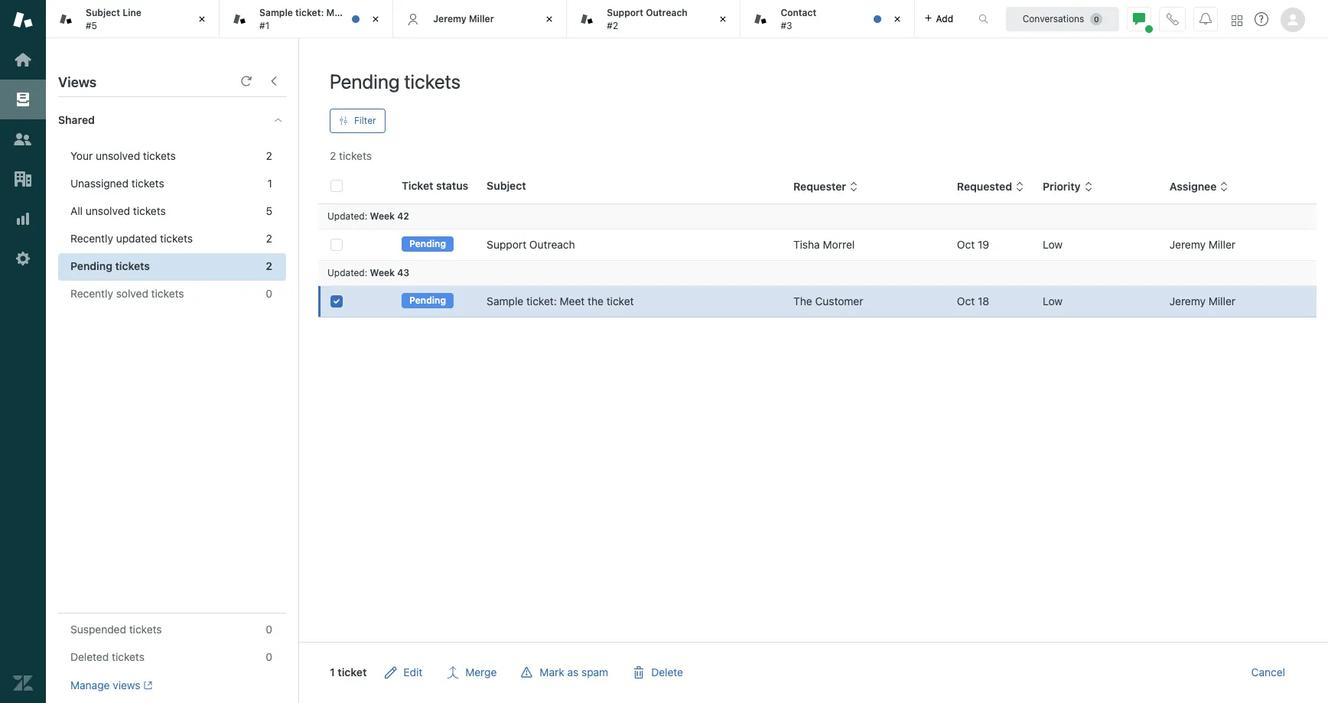 Task type: vqa. For each thing, say whether or not it's contained in the screenshot.
Learn
no



Task type: locate. For each thing, give the bounding box(es) containing it.
1 updated: from the top
[[328, 210, 368, 222]]

merge
[[466, 666, 497, 679]]

1 week from the top
[[370, 210, 395, 222]]

meet inside the now showing 2 tickets region
[[560, 295, 585, 308]]

0 vertical spatial row
[[318, 229, 1317, 261]]

18
[[978, 295, 990, 308]]

0 vertical spatial the
[[352, 7, 366, 18]]

jeremy inside 'tab'
[[433, 13, 467, 24]]

0 horizontal spatial ticket:
[[295, 7, 324, 18]]

sample
[[260, 7, 293, 18], [487, 295, 524, 308]]

jeremy miller for the customer
[[1170, 295, 1236, 308]]

jeremy miller for tisha morrel
[[1170, 238, 1236, 251]]

sample up #1
[[260, 7, 293, 18]]

ticket inside "sample ticket: meet the ticket #1"
[[369, 7, 394, 18]]

pending tickets up recently solved tickets
[[70, 259, 150, 272]]

support for support outreach
[[487, 238, 527, 251]]

1 horizontal spatial support
[[607, 7, 644, 18]]

subject inside subject line #5
[[86, 7, 120, 18]]

2 horizontal spatial ticket
[[607, 295, 634, 308]]

1 up 5
[[268, 177, 272, 190]]

#3
[[781, 20, 792, 31]]

ticket
[[402, 179, 434, 192]]

subject right status
[[487, 179, 526, 192]]

1 horizontal spatial subject
[[487, 179, 526, 192]]

spam
[[582, 666, 609, 679]]

1 tab from the left
[[46, 0, 220, 38]]

refresh views pane image
[[240, 75, 253, 87]]

low
[[1043, 238, 1063, 251], [1043, 295, 1063, 308]]

2
[[266, 149, 272, 162], [330, 149, 336, 162], [266, 232, 272, 245], [266, 259, 272, 272]]

1 0 from the top
[[266, 287, 272, 300]]

1 horizontal spatial the
[[588, 295, 604, 308]]

2 vertical spatial ticket
[[338, 666, 367, 679]]

views
[[58, 74, 97, 90]]

1 horizontal spatial ticket
[[369, 7, 394, 18]]

ticket: inside "sample ticket: meet the ticket #1"
[[295, 7, 324, 18]]

sample for sample ticket: meet the ticket #1
[[260, 7, 293, 18]]

1 vertical spatial pending tickets
[[70, 259, 150, 272]]

2 vertical spatial jeremy
[[1170, 295, 1206, 308]]

4 tab from the left
[[741, 0, 915, 38]]

1 vertical spatial recently
[[70, 287, 113, 300]]

0 horizontal spatial pending tickets
[[70, 259, 150, 272]]

priority
[[1043, 180, 1081, 193]]

jeremy
[[433, 13, 467, 24], [1170, 238, 1206, 251], [1170, 295, 1206, 308]]

mark as spam
[[540, 666, 609, 679]]

1 horizontal spatial 1
[[330, 666, 335, 679]]

tickets
[[404, 70, 461, 93], [143, 149, 176, 162], [339, 149, 372, 162], [131, 177, 164, 190], [133, 204, 166, 217], [160, 232, 193, 245], [115, 259, 150, 272], [151, 287, 184, 300], [129, 623, 162, 636], [112, 651, 145, 664]]

1 horizontal spatial ticket:
[[527, 295, 557, 308]]

the for sample ticket: meet the ticket
[[588, 295, 604, 308]]

updated: week 43
[[328, 267, 410, 279]]

ticket
[[369, 7, 394, 18], [607, 295, 634, 308], [338, 666, 367, 679]]

close image
[[542, 11, 557, 27]]

miller
[[469, 13, 494, 24], [1209, 238, 1236, 251], [1209, 295, 1236, 308]]

1 vertical spatial 1
[[330, 666, 335, 679]]

subject line #5
[[86, 7, 142, 31]]

manage views
[[70, 679, 140, 692]]

sample inside row
[[487, 295, 524, 308]]

1 vertical spatial outreach
[[530, 238, 575, 251]]

line
[[123, 7, 142, 18]]

1 vertical spatial support
[[487, 238, 527, 251]]

jeremy miller inside jeremy miller 'tab'
[[433, 13, 494, 24]]

42
[[397, 210, 409, 222]]

1
[[268, 177, 272, 190], [330, 666, 335, 679]]

updated: week 42
[[328, 210, 409, 222]]

week
[[370, 210, 395, 222], [370, 267, 395, 279]]

subject inside the now showing 2 tickets region
[[487, 179, 526, 192]]

tisha
[[794, 238, 820, 251]]

ticket:
[[295, 7, 324, 18], [527, 295, 557, 308]]

0
[[266, 287, 272, 300], [266, 623, 272, 636], [266, 651, 272, 664]]

updated: left 43
[[328, 267, 368, 279]]

filter
[[354, 115, 376, 126]]

oct left 19 on the top right of page
[[957, 238, 975, 251]]

0 vertical spatial pending tickets
[[330, 70, 461, 93]]

assignee button
[[1170, 180, 1229, 194]]

1 vertical spatial row
[[318, 286, 1317, 317]]

0 vertical spatial jeremy
[[433, 13, 467, 24]]

1 vertical spatial low
[[1043, 295, 1063, 308]]

main element
[[0, 0, 46, 703]]

1 row from the top
[[318, 229, 1317, 261]]

1 ticket
[[330, 666, 367, 679]]

0 horizontal spatial support
[[487, 238, 527, 251]]

support
[[607, 7, 644, 18], [487, 238, 527, 251]]

2 vertical spatial jeremy miller
[[1170, 295, 1236, 308]]

updated:
[[328, 210, 368, 222], [328, 267, 368, 279]]

1 recently from the top
[[70, 232, 113, 245]]

1 vertical spatial 0
[[266, 623, 272, 636]]

2 tab from the left
[[220, 0, 394, 38]]

the
[[352, 7, 366, 18], [588, 295, 604, 308]]

week for week 42
[[370, 210, 395, 222]]

2 close image from the left
[[368, 11, 384, 27]]

1 vertical spatial miller
[[1209, 238, 1236, 251]]

updated: left 42
[[328, 210, 368, 222]]

0 vertical spatial week
[[370, 210, 395, 222]]

#2
[[607, 20, 618, 31]]

week left 43
[[370, 267, 395, 279]]

edit button
[[373, 657, 435, 688]]

meet
[[326, 7, 349, 18], [560, 295, 585, 308]]

jeremy for tisha morrel
[[1170, 238, 1206, 251]]

0 vertical spatial ticket
[[369, 7, 394, 18]]

2 vertical spatial 0
[[266, 651, 272, 664]]

tab
[[46, 0, 220, 38], [220, 0, 394, 38], [567, 0, 741, 38], [741, 0, 915, 38]]

0 vertical spatial meet
[[326, 7, 349, 18]]

button displays agent's chat status as online. image
[[1133, 13, 1146, 25]]

0 vertical spatial recently
[[70, 232, 113, 245]]

views
[[113, 679, 140, 692]]

sample down support outreach link
[[487, 295, 524, 308]]

1 vertical spatial the
[[588, 295, 604, 308]]

subject for subject line #5
[[86, 7, 120, 18]]

1 vertical spatial ticket:
[[527, 295, 557, 308]]

oct
[[957, 238, 975, 251], [957, 295, 975, 308]]

requester
[[794, 180, 846, 193]]

your
[[70, 149, 93, 162]]

subject up '#5'
[[86, 7, 120, 18]]

edit
[[404, 666, 423, 679]]

2 for recently updated tickets
[[266, 232, 272, 245]]

row containing support outreach
[[318, 229, 1317, 261]]

1 for 1 ticket
[[330, 666, 335, 679]]

1 vertical spatial unsolved
[[86, 204, 130, 217]]

0 vertical spatial support
[[607, 7, 644, 18]]

0 vertical spatial updated:
[[328, 210, 368, 222]]

tab containing subject line
[[46, 0, 220, 38]]

manage views link
[[70, 679, 152, 693]]

tab containing support outreach
[[567, 0, 741, 38]]

updated
[[116, 232, 157, 245]]

sample inside "sample ticket: meet the ticket #1"
[[260, 7, 293, 18]]

0 vertical spatial low
[[1043, 238, 1063, 251]]

1 vertical spatial jeremy
[[1170, 238, 1206, 251]]

0 vertical spatial sample
[[260, 7, 293, 18]]

pending tickets up filter
[[330, 70, 461, 93]]

get started image
[[13, 50, 33, 70]]

0 horizontal spatial sample
[[260, 7, 293, 18]]

0 vertical spatial jeremy miller
[[433, 13, 494, 24]]

1 vertical spatial updated:
[[328, 267, 368, 279]]

3 0 from the top
[[266, 651, 272, 664]]

5
[[266, 204, 272, 217]]

zendesk image
[[13, 673, 33, 693]]

1 vertical spatial ticket
[[607, 295, 634, 308]]

oct left 18
[[957, 295, 975, 308]]

outreach inside row
[[530, 238, 575, 251]]

support outreach
[[487, 238, 575, 251]]

0 for deleted tickets
[[266, 651, 272, 664]]

0 vertical spatial outreach
[[646, 7, 688, 18]]

ticket: inside row
[[527, 295, 557, 308]]

0 horizontal spatial meet
[[326, 7, 349, 18]]

0 vertical spatial 1
[[268, 177, 272, 190]]

ticket: for sample ticket: meet the ticket
[[527, 295, 557, 308]]

0 horizontal spatial the
[[352, 7, 366, 18]]

admin image
[[13, 249, 33, 269]]

outreach
[[646, 7, 688, 18], [530, 238, 575, 251]]

the inside row
[[588, 295, 604, 308]]

low right 18
[[1043, 295, 1063, 308]]

requester button
[[794, 180, 859, 194]]

subject for subject
[[487, 179, 526, 192]]

tab containing contact
[[741, 0, 915, 38]]

1 inside the now showing 2 tickets region
[[330, 666, 335, 679]]

support inside support outreach #2
[[607, 7, 644, 18]]

pending
[[330, 70, 400, 93], [409, 238, 446, 250], [70, 259, 112, 272], [409, 295, 446, 306]]

0 horizontal spatial 1
[[268, 177, 272, 190]]

0 vertical spatial 0
[[266, 287, 272, 300]]

1 oct from the top
[[957, 238, 975, 251]]

row
[[318, 229, 1317, 261], [318, 286, 1317, 317]]

1 vertical spatial sample
[[487, 295, 524, 308]]

sample ticket: meet the ticket
[[487, 295, 634, 308]]

3 tab from the left
[[567, 0, 741, 38]]

1 low from the top
[[1043, 238, 1063, 251]]

1 horizontal spatial outreach
[[646, 7, 688, 18]]

1 horizontal spatial sample
[[487, 295, 524, 308]]

0 vertical spatial ticket:
[[295, 7, 324, 18]]

recently left solved
[[70, 287, 113, 300]]

0 vertical spatial oct
[[957, 238, 975, 251]]

outreach inside support outreach #2
[[646, 7, 688, 18]]

mark
[[540, 666, 565, 679]]

assignee
[[1170, 180, 1217, 193]]

contact
[[781, 7, 817, 18]]

0 horizontal spatial outreach
[[530, 238, 575, 251]]

get help image
[[1255, 12, 1269, 26]]

unsolved
[[96, 149, 140, 162], [86, 204, 130, 217]]

1 vertical spatial meet
[[560, 295, 585, 308]]

pending up 43
[[409, 238, 446, 250]]

jeremy miller
[[433, 13, 494, 24], [1170, 238, 1236, 251], [1170, 295, 1236, 308]]

2 row from the top
[[318, 286, 1317, 317]]

0 for recently solved tickets
[[266, 287, 272, 300]]

1 horizontal spatial meet
[[560, 295, 585, 308]]

1 vertical spatial subject
[[487, 179, 526, 192]]

row containing sample ticket: meet the ticket
[[318, 286, 1317, 317]]

delete button
[[621, 657, 696, 688]]

row down tisha morrel
[[318, 286, 1317, 317]]

all
[[70, 204, 83, 217]]

2 low from the top
[[1043, 295, 1063, 308]]

tabs tab list
[[46, 0, 963, 38]]

0 vertical spatial miller
[[469, 13, 494, 24]]

2 updated: from the top
[[328, 267, 368, 279]]

sample ticket: meet the ticket link
[[487, 294, 634, 309]]

0 vertical spatial unsolved
[[96, 149, 140, 162]]

close image
[[194, 11, 210, 27], [368, 11, 384, 27], [716, 11, 731, 27], [890, 11, 905, 27]]

week left 42
[[370, 210, 395, 222]]

1 vertical spatial week
[[370, 267, 395, 279]]

1 left edit button
[[330, 666, 335, 679]]

subject
[[86, 7, 120, 18], [487, 179, 526, 192]]

week for week 43
[[370, 267, 395, 279]]

support outreach link
[[487, 237, 575, 253]]

recently down all
[[70, 232, 113, 245]]

1 vertical spatial jeremy miller
[[1170, 238, 1236, 251]]

the inside "sample ticket: meet the ticket #1"
[[352, 7, 366, 18]]

unsolved down unassigned
[[86, 204, 130, 217]]

0 vertical spatial subject
[[86, 7, 120, 18]]

mark as spam button
[[509, 657, 621, 688]]

zendesk support image
[[13, 10, 33, 30]]

pending tickets
[[330, 70, 461, 93], [70, 259, 150, 272]]

recently
[[70, 232, 113, 245], [70, 287, 113, 300]]

2 0 from the top
[[266, 623, 272, 636]]

2 vertical spatial miller
[[1209, 295, 1236, 308]]

miller for tisha morrel
[[1209, 238, 1236, 251]]

miller for the customer
[[1209, 295, 1236, 308]]

2 week from the top
[[370, 267, 395, 279]]

2 oct from the top
[[957, 295, 975, 308]]

support inside row
[[487, 238, 527, 251]]

low down priority
[[1043, 238, 1063, 251]]

ticket inside row
[[607, 295, 634, 308]]

2 recently from the top
[[70, 287, 113, 300]]

1 vertical spatial oct
[[957, 295, 975, 308]]

views image
[[13, 90, 33, 109]]

unsolved up unassigned tickets on the top left
[[96, 149, 140, 162]]

row up the customer
[[318, 229, 1317, 261]]

meet inside "sample ticket: meet the ticket #1"
[[326, 7, 349, 18]]

organizations image
[[13, 169, 33, 189]]

the
[[794, 295, 813, 308]]

0 horizontal spatial subject
[[86, 7, 120, 18]]



Task type: describe. For each thing, give the bounding box(es) containing it.
2 tickets
[[330, 149, 372, 162]]

conversations
[[1023, 13, 1085, 24]]

as
[[567, 666, 579, 679]]

deleted
[[70, 651, 109, 664]]

conversations button
[[1006, 7, 1120, 31]]

manage
[[70, 679, 110, 692]]

jeremy for the customer
[[1170, 295, 1206, 308]]

tab containing sample ticket: meet the ticket
[[220, 0, 394, 38]]

recently updated tickets
[[70, 232, 193, 245]]

meet for sample ticket: meet the ticket
[[560, 295, 585, 308]]

low for oct 19
[[1043, 238, 1063, 251]]

oct for oct 18
[[957, 295, 975, 308]]

ticket for sample ticket: meet the ticket #1
[[369, 7, 394, 18]]

contact #3
[[781, 7, 817, 31]]

2 for your unsolved tickets
[[266, 149, 272, 162]]

customers image
[[13, 129, 33, 149]]

ticket status
[[402, 179, 469, 192]]

unsolved for all
[[86, 204, 130, 217]]

0 horizontal spatial ticket
[[338, 666, 367, 679]]

unsolved for your
[[96, 149, 140, 162]]

all unsolved tickets
[[70, 204, 166, 217]]

oct for oct 19
[[957, 238, 975, 251]]

oct 19
[[957, 238, 990, 251]]

customer
[[815, 295, 864, 308]]

meet for sample ticket: meet the ticket #1
[[326, 7, 349, 18]]

filter button
[[330, 109, 385, 133]]

reporting image
[[13, 209, 33, 229]]

19
[[978, 238, 990, 251]]

recently solved tickets
[[70, 287, 184, 300]]

collapse views pane image
[[268, 75, 280, 87]]

recently for recently updated tickets
[[70, 232, 113, 245]]

the customer
[[794, 295, 864, 308]]

ticket: for sample ticket: meet the ticket #1
[[295, 7, 324, 18]]

unassigned tickets
[[70, 177, 164, 190]]

1 close image from the left
[[194, 11, 210, 27]]

cancel button
[[1239, 657, 1298, 688]]

#5
[[86, 20, 97, 31]]

add
[[936, 13, 954, 24]]

sample ticket: meet the ticket #1
[[260, 7, 394, 31]]

pending up recently solved tickets
[[70, 259, 112, 272]]

sample for sample ticket: meet the ticket
[[487, 295, 524, 308]]

requested button
[[957, 180, 1025, 194]]

shared heading
[[46, 97, 298, 143]]

shared
[[58, 113, 95, 126]]

delete
[[651, 666, 683, 679]]

now showing 2 tickets region
[[299, 164, 1329, 703]]

status
[[436, 179, 469, 192]]

miller inside 'tab'
[[469, 13, 494, 24]]

tisha morrel
[[794, 238, 855, 251]]

merge button
[[435, 657, 509, 688]]

suspended tickets
[[70, 623, 162, 636]]

outreach for support outreach
[[530, 238, 575, 251]]

(opens in a new tab) image
[[140, 681, 152, 690]]

cancel
[[1252, 666, 1286, 679]]

your unsolved tickets
[[70, 149, 176, 162]]

recently for recently solved tickets
[[70, 287, 113, 300]]

support for support outreach #2
[[607, 7, 644, 18]]

updated: for updated: week 42
[[328, 210, 368, 222]]

suspended
[[70, 623, 126, 636]]

solved
[[116, 287, 148, 300]]

pending down 43
[[409, 295, 446, 306]]

4 close image from the left
[[890, 11, 905, 27]]

notifications image
[[1200, 13, 1212, 25]]

support outreach #2
[[607, 7, 688, 31]]

outreach for support outreach #2
[[646, 7, 688, 18]]

morrel
[[823, 238, 855, 251]]

add button
[[915, 0, 963, 37]]

low for oct 18
[[1043, 295, 1063, 308]]

pending up filter
[[330, 70, 400, 93]]

updated: for updated: week 43
[[328, 267, 368, 279]]

zendesk products image
[[1232, 15, 1243, 26]]

1 horizontal spatial pending tickets
[[330, 70, 461, 93]]

#1
[[260, 20, 270, 31]]

the for sample ticket: meet the ticket #1
[[352, 7, 366, 18]]

3 close image from the left
[[716, 11, 731, 27]]

oct 18
[[957, 295, 990, 308]]

0 for suspended tickets
[[266, 623, 272, 636]]

priority button
[[1043, 180, 1093, 194]]

2 for pending tickets
[[266, 259, 272, 272]]

unassigned
[[70, 177, 129, 190]]

requested
[[957, 180, 1013, 193]]

deleted tickets
[[70, 651, 145, 664]]

43
[[397, 267, 410, 279]]

1 for 1
[[268, 177, 272, 190]]

ticket for sample ticket: meet the ticket
[[607, 295, 634, 308]]

shared button
[[46, 97, 258, 143]]

jeremy miller tab
[[394, 0, 567, 38]]



